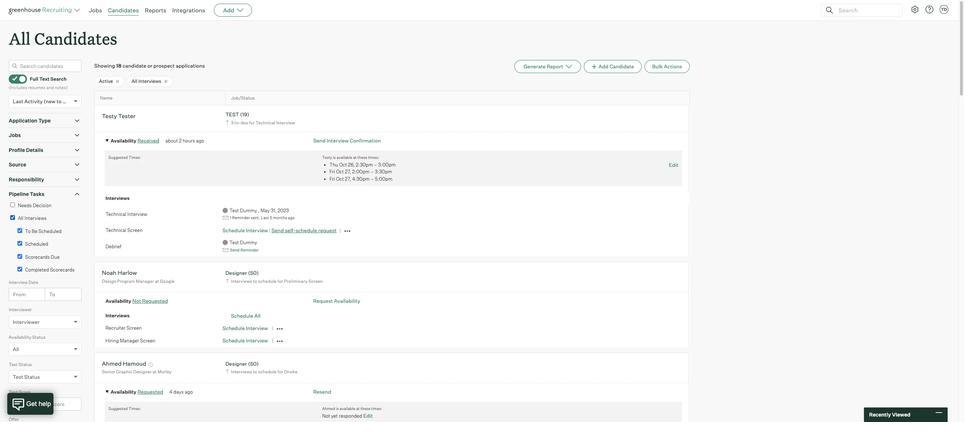 Task type: describe. For each thing, give the bounding box(es) containing it.
actions
[[664, 63, 682, 70]]

thu
[[330, 162, 338, 168]]

thu oct 26, 2:30pm – 3:00pm fri oct 27, 2:00pm – 3:30pm fri oct 27, 4:30pm – 5:00pm
[[330, 162, 396, 182]]

Scheduled checkbox
[[17, 241, 22, 246]]

test inside test dummy send reminder
[[230, 240, 239, 246]]

schedule all
[[231, 313, 261, 319]]

requested button
[[137, 389, 163, 395]]

viewed
[[892, 412, 911, 418]]

graphic
[[116, 370, 132, 375]]

schedule for not requested
[[258, 279, 277, 284]]

prospect
[[153, 63, 175, 69]]

applications
[[176, 63, 205, 69]]

due
[[51, 254, 60, 260]]

responded
[[339, 414, 362, 419]]

0 vertical spatial ago
[[196, 138, 204, 144]]

0 vertical spatial scheduled
[[38, 228, 62, 234]]

dummy for send
[[240, 240, 257, 246]]

send reminder link
[[223, 248, 259, 253]]

morley
[[158, 370, 172, 375]]

profile details
[[9, 147, 43, 153]]

is for send interview confirmation
[[333, 155, 336, 160]]

test
[[226, 112, 239, 118]]

schedule interview for recruiter screen
[[223, 325, 268, 332]]

dos
[[241, 120, 248, 126]]

All Interviews checkbox
[[10, 216, 15, 220]]

candidate reports are now available! apply filters and select "view in app" element
[[515, 60, 581, 73]]

availability down testy tester link
[[111, 138, 136, 144]]

0 vertical spatial oct
[[339, 162, 347, 168]]

availability down interviewer element
[[9, 335, 31, 340]]

full text search (includes resumes and notes)
[[9, 76, 68, 90]]

2 schedule interview link from the top
[[223, 325, 268, 332]]

testy for testy tester
[[102, 113, 117, 120]]

(new
[[44, 98, 56, 104]]

suggested times: for requested
[[108, 406, 141, 412]]

0 horizontal spatial last
[[13, 98, 23, 104]]

ahmed for ahmed hamoud
[[102, 360, 122, 368]]

hiring
[[106, 338, 119, 344]]

0 vertical spatial schedule
[[296, 227, 317, 234]]

recruiter screen
[[106, 326, 142, 331]]

all candidates
[[9, 28, 117, 49]]

2 vertical spatial status
[[24, 374, 40, 380]]

noah
[[102, 269, 116, 277]]

not inside ahmed is available at these times: not yet responded edit
[[322, 414, 330, 419]]

,
[[258, 208, 260, 214]]

add button
[[214, 4, 252, 17]]

availability status element
[[9, 334, 82, 361]]

(19)
[[240, 112, 249, 118]]

times: for requested
[[129, 406, 141, 412]]

ahmed hamoud link
[[102, 360, 146, 369]]

schedule all link
[[231, 313, 261, 319]]

3:30pm
[[375, 169, 392, 175]]

Search text field
[[837, 5, 896, 15]]

checkmark image
[[12, 76, 17, 81]]

manager inside the "noah harlow design program manager at google"
[[136, 279, 154, 284]]

ahmed hamoud
[[102, 360, 146, 368]]

request
[[313, 298, 333, 304]]

times: for send interview confirmation
[[368, 155, 379, 160]]

26,
[[348, 162, 355, 168]]

application
[[9, 117, 37, 124]]

source
[[9, 162, 26, 168]]

received button
[[137, 138, 159, 144]]

for inside designer (50) interviews to schedule for preliminary screen
[[278, 279, 283, 284]]

senior graphic designer at morley
[[102, 370, 172, 375]]

2
[[179, 138, 182, 144]]

last inside test dummy                , may 31, 2023 1 reminder sent, last 5 months ago
[[261, 216, 269, 221]]

resend
[[313, 389, 331, 395]]

4
[[169, 389, 172, 395]]

screen up ahmed hamoud has been in onsite for more than 21 days "image"
[[140, 338, 155, 344]]

months
[[273, 216, 287, 221]]

screen up hiring manager screen
[[127, 326, 142, 331]]

designer for not requested
[[226, 270, 247, 276]]

1 fri from the top
[[330, 169, 335, 175]]

program
[[117, 279, 135, 284]]

request
[[318, 227, 337, 234]]

2 27, from the top
[[345, 176, 351, 182]]

reminder inside test dummy send reminder
[[240, 248, 259, 253]]

tasks
[[30, 191, 44, 197]]

2 fri from the top
[[330, 176, 335, 182]]

technical for technical interview
[[106, 212, 126, 217]]

times: for received
[[129, 155, 141, 160]]

generate report
[[524, 63, 563, 70]]

integrations link
[[172, 7, 205, 14]]

5
[[270, 216, 272, 221]]

profile
[[9, 147, 25, 153]]

screen inside designer (50) interviews to schedule for preliminary screen
[[309, 279, 323, 284]]

job/status
[[231, 95, 255, 101]]

all interviews for needs decision
[[18, 216, 47, 221]]

testy for testy is available at these times: edit
[[322, 155, 332, 160]]

1 vertical spatial interviewer
[[13, 319, 40, 325]]

interviewer element
[[9, 306, 82, 334]]

hiring manager screen
[[106, 338, 155, 344]]

1 vertical spatial candidates
[[34, 28, 117, 49]]

0 horizontal spatial not
[[132, 298, 141, 304]]

2 vertical spatial designer
[[133, 370, 152, 375]]

bulk
[[652, 63, 663, 70]]

|
[[269, 228, 270, 234]]

send self-schedule request link
[[272, 227, 337, 234]]

send interview confirmation button
[[313, 138, 381, 144]]

1 horizontal spatial edit link
[[669, 162, 679, 168]]

1 vertical spatial –
[[371, 169, 374, 175]]

may
[[261, 208, 270, 214]]

and
[[46, 85, 54, 90]]

To Be Scheduled checkbox
[[17, 228, 22, 233]]

0 vertical spatial requested
[[142, 298, 168, 304]]

18
[[116, 63, 122, 69]]

edit inside the testy is available at these times: edit
[[669, 162, 679, 168]]

1 horizontal spatial scorecards
[[50, 267, 75, 273]]

is for resend
[[336, 406, 339, 412]]

score
[[19, 390, 30, 395]]

3:00pm
[[378, 162, 396, 168]]

recently
[[869, 412, 891, 418]]

test dummy send reminder
[[230, 240, 261, 253]]

reminder inside test dummy                , may 31, 2023 1 reminder sent, last 5 months ago
[[232, 216, 250, 221]]

full
[[30, 76, 38, 82]]

1 vertical spatial test status
[[13, 374, 40, 380]]

test score
[[9, 390, 30, 395]]

tester
[[118, 113, 136, 120]]

at inside the "noah harlow design program manager at google"
[[155, 279, 159, 284]]

available for send interview confirmation
[[337, 155, 352, 160]]

harlow
[[118, 269, 137, 277]]

to for designer (50) interviews to schedule for onsite
[[253, 370, 257, 375]]

noah harlow design program manager at google
[[102, 269, 175, 284]]

pipeline
[[9, 191, 29, 197]]

candidate
[[123, 63, 146, 69]]

interview inside "test (19) 3 to-dos for technical interview"
[[276, 120, 295, 126]]

bulk actions link
[[645, 60, 690, 73]]

bulk actions
[[652, 63, 682, 70]]

hours
[[183, 138, 195, 144]]

at for ahmed is available at these times: not yet responded edit
[[356, 406, 360, 412]]

configure image
[[911, 5, 920, 14]]

(50) for not requested
[[248, 270, 259, 276]]

1 vertical spatial send
[[272, 227, 284, 234]]

jobs link
[[89, 7, 102, 14]]

to for designer (50) interviews to schedule for preliminary screen
[[253, 279, 257, 284]]

testy tester
[[102, 113, 136, 120]]

report
[[547, 63, 563, 70]]

Score number field
[[47, 398, 82, 411]]

completed
[[25, 267, 49, 273]]

all inside availability status element
[[13, 347, 19, 353]]

31,
[[271, 208, 277, 214]]

at for testy is available at these times: edit
[[353, 155, 357, 160]]

candidate
[[610, 63, 634, 70]]

showing
[[94, 63, 115, 69]]

availability down graphic
[[111, 389, 136, 395]]

onsite
[[284, 370, 297, 375]]

1 vertical spatial manager
[[120, 338, 139, 344]]

schedule interview for hiring manager screen
[[223, 338, 268, 344]]



Task type: locate. For each thing, give the bounding box(es) containing it.
available inside ahmed is available at these times: not yet responded edit
[[340, 406, 355, 412]]

to-
[[235, 120, 241, 126]]

1 vertical spatial designer
[[226, 361, 247, 367]]

is
[[333, 155, 336, 160], [336, 406, 339, 412]]

for for resend
[[278, 370, 283, 375]]

schedule inside designer (50) interviews to schedule for onsite
[[258, 370, 277, 375]]

edit inside ahmed is available at these times: not yet responded edit
[[363, 413, 373, 419]]

active
[[99, 78, 113, 84]]

dummy up sent,
[[240, 208, 257, 214]]

1 schedule interview link from the top
[[223, 227, 268, 234]]

0 horizontal spatial send
[[230, 248, 240, 253]]

date
[[29, 280, 38, 285]]

ahmed up yet
[[322, 406, 335, 412]]

reports link
[[145, 7, 166, 14]]

dummy inside test dummy                , may 31, 2023 1 reminder sent, last 5 months ago
[[240, 208, 257, 214]]

to for last activity (new to old)
[[57, 98, 61, 104]]

0 vertical spatial fri
[[330, 169, 335, 175]]

pipeline tasks
[[9, 191, 44, 197]]

0 horizontal spatial ago
[[185, 389, 193, 395]]

to inside designer (50) interviews to schedule for preliminary screen
[[253, 279, 257, 284]]

suggested
[[108, 155, 128, 160], [108, 406, 128, 412]]

requested left '4' in the bottom left of the page
[[137, 389, 163, 395]]

search
[[50, 76, 67, 82]]

1 horizontal spatial is
[[336, 406, 339, 412]]

(50) for resend
[[248, 361, 259, 367]]

1 horizontal spatial edit
[[669, 162, 679, 168]]

candidates right jobs "link" on the top left of page
[[108, 7, 139, 14]]

1 27, from the top
[[345, 169, 351, 175]]

technical up technical screen
[[106, 212, 126, 217]]

status
[[32, 335, 46, 340], [19, 362, 32, 368], [24, 374, 40, 380]]

scorecards up completed
[[25, 254, 50, 260]]

(50) up interviews to schedule for onsite link at left bottom
[[248, 361, 259, 367]]

to inside designer (50) interviews to schedule for onsite
[[253, 370, 257, 375]]

1 vertical spatial ago
[[288, 216, 295, 221]]

2 vertical spatial –
[[371, 176, 374, 182]]

2 vertical spatial send
[[230, 248, 240, 253]]

suggested times:
[[108, 155, 141, 160], [108, 406, 141, 412]]

status down interviewer element
[[32, 335, 46, 340]]

0 vertical spatial schedule interview link
[[223, 227, 268, 234]]

showing 18 candidate or prospect applications
[[94, 63, 205, 69]]

1 vertical spatial reminder
[[240, 248, 259, 253]]

test status up test score
[[9, 362, 32, 368]]

2 vertical spatial ago
[[185, 389, 193, 395]]

designer down ahmed hamoud has been in onsite for more than 21 days "image"
[[133, 370, 152, 375]]

scheduled
[[38, 228, 62, 234], [25, 241, 48, 247]]

technical up the debrief
[[106, 228, 126, 233]]

not left yet
[[322, 414, 330, 419]]

27, left 4:30pm
[[345, 176, 351, 182]]

2 times: from the top
[[129, 406, 141, 412]]

status for all
[[32, 335, 46, 340]]

0 vertical spatial edit
[[669, 162, 679, 168]]

0 vertical spatial reminder
[[232, 216, 250, 221]]

0 vertical spatial interviewer
[[9, 307, 32, 313]]

1 horizontal spatial jobs
[[89, 7, 102, 14]]

0 horizontal spatial all interviews
[[18, 216, 47, 221]]

at inside the testy is available at these times: edit
[[353, 155, 357, 160]]

times: down requested dropdown button
[[129, 406, 141, 412]]

– up '3:30pm'
[[374, 162, 377, 168]]

2 vertical spatial technical
[[106, 228, 126, 233]]

availability right "request"
[[334, 298, 360, 304]]

– right 4:30pm
[[371, 176, 374, 182]]

manager right program on the left of the page
[[136, 279, 154, 284]]

5:00pm
[[375, 176, 393, 182]]

2 suggested from the top
[[108, 406, 128, 412]]

1 vertical spatial to
[[49, 292, 55, 298]]

0 vertical spatial is
[[333, 155, 336, 160]]

ago
[[196, 138, 204, 144], [288, 216, 295, 221], [185, 389, 193, 395]]

ago down 2023 on the left of page
[[288, 216, 295, 221]]

0 vertical spatial available
[[337, 155, 352, 160]]

add for add
[[223, 7, 234, 14]]

scorecards down due
[[50, 267, 75, 273]]

ago right hours
[[196, 138, 204, 144]]

yet
[[331, 414, 338, 419]]

1 vertical spatial is
[[336, 406, 339, 412]]

screen
[[127, 228, 143, 233], [309, 279, 323, 284], [127, 326, 142, 331], [140, 338, 155, 344]]

these inside ahmed is available at these times: not yet responded edit
[[361, 406, 370, 412]]

(50)
[[248, 270, 259, 276], [248, 361, 259, 367]]

designer inside designer (50) interviews to schedule for onsite
[[226, 361, 247, 367]]

screen right "preliminary"
[[309, 279, 323, 284]]

1 vertical spatial edit link
[[363, 413, 373, 419]]

1 vertical spatial times:
[[371, 406, 382, 412]]

schedule interview
[[223, 325, 268, 332], [223, 338, 268, 344]]

at down ahmed hamoud has been in onsite for more than 21 days "image"
[[153, 370, 157, 375]]

(50) up interviews to schedule for preliminary screen link
[[248, 270, 259, 276]]

last left 5
[[261, 216, 269, 221]]

td button
[[939, 4, 950, 15]]

2 vertical spatial schedule
[[258, 370, 277, 375]]

0 vertical spatial dummy
[[240, 208, 257, 214]]

1 vertical spatial ahmed
[[322, 406, 335, 412]]

schedule interview link up test dummy send reminder at the bottom left of page
[[223, 227, 268, 234]]

0 horizontal spatial jobs
[[9, 132, 21, 138]]

2023
[[278, 208, 289, 214]]

at left google
[[155, 279, 159, 284]]

manager
[[136, 279, 154, 284], [120, 338, 139, 344]]

0 horizontal spatial edit
[[363, 413, 373, 419]]

3
[[231, 120, 234, 126]]

1 vertical spatial available
[[340, 406, 355, 412]]

2 vertical spatial oct
[[336, 176, 344, 182]]

status for test status
[[19, 362, 32, 368]]

Completed Scorecards checkbox
[[17, 267, 22, 272]]

suggested times: down requested dropdown button
[[108, 406, 141, 412]]

1 horizontal spatial all interviews
[[132, 78, 161, 84]]

notes)
[[55, 85, 68, 90]]

hamoud
[[123, 360, 146, 368]]

scheduled down be
[[25, 241, 48, 247]]

to left "old)"
[[57, 98, 61, 104]]

all interviews for showing
[[132, 78, 161, 84]]

all interviews up be
[[18, 216, 47, 221]]

Scorecards Due checkbox
[[17, 254, 22, 259]]

add inside add popup button
[[223, 7, 234, 14]]

0 vertical spatial to
[[57, 98, 61, 104]]

Search candidates field
[[9, 60, 82, 72]]

oct
[[339, 162, 347, 168], [336, 169, 344, 175], [336, 176, 344, 182]]

0 vertical spatial scorecards
[[25, 254, 50, 260]]

greenhouse recruiting image
[[9, 6, 74, 15]]

for right dos
[[249, 120, 255, 126]]

activity
[[24, 98, 43, 104]]

screen down technical interview
[[127, 228, 143, 233]]

schedule interview link down schedule all at the left of page
[[223, 338, 268, 344]]

these up responded
[[361, 406, 370, 412]]

generate report button
[[515, 60, 581, 73]]

times: inside the testy is available at these times: edit
[[368, 155, 379, 160]]

at up 26,
[[353, 155, 357, 160]]

1 horizontal spatial to
[[49, 292, 55, 298]]

designer for resend
[[226, 361, 247, 367]]

ago right days
[[185, 389, 193, 395]]

designer down send reminder link
[[226, 270, 247, 276]]

schedule left request
[[296, 227, 317, 234]]

1 vertical spatial schedule interview link
[[223, 325, 268, 332]]

at up responded
[[356, 406, 360, 412]]

1
[[230, 216, 231, 221]]

for inside designer (50) interviews to schedule for onsite
[[278, 370, 283, 375]]

0 vertical spatial test status
[[9, 362, 32, 368]]

test (19) 3 to-dos for technical interview
[[226, 112, 295, 126]]

technical interview
[[106, 212, 147, 217]]

3 to-dos for technical interview link
[[224, 119, 297, 126]]

is up thu
[[333, 155, 336, 160]]

available inside the testy is available at these times: edit
[[337, 155, 352, 160]]

interview date
[[9, 280, 38, 285]]

to down send reminder link
[[253, 279, 257, 284]]

to left onsite at the left bottom of page
[[253, 370, 257, 375]]

schedule interview link for (19)
[[223, 227, 268, 234]]

test dummy                , may 31, 2023 1 reminder sent, last 5 months ago
[[230, 208, 295, 221]]

availability down program on the left of the page
[[106, 299, 131, 304]]

2 horizontal spatial send
[[313, 138, 326, 144]]

designer (50) interviews to schedule for preliminary screen
[[226, 270, 323, 284]]

0 vertical spatial send
[[313, 138, 326, 144]]

ahmed hamoud has been in onsite for more than 21 days image
[[148, 363, 154, 368]]

candidates down jobs "link" on the top left of page
[[34, 28, 117, 49]]

dummy
[[240, 208, 257, 214], [240, 240, 257, 246]]

noah harlow link
[[102, 269, 137, 278]]

last down (includes
[[13, 98, 23, 104]]

Needs Decision checkbox
[[10, 203, 15, 207]]

1 vertical spatial scheduled
[[25, 241, 48, 247]]

2 horizontal spatial ago
[[288, 216, 295, 221]]

1 vertical spatial all interviews
[[18, 216, 47, 221]]

1 vertical spatial technical
[[106, 212, 126, 217]]

4:30pm
[[352, 176, 370, 182]]

not requested button
[[132, 298, 168, 304]]

0 horizontal spatial is
[[333, 155, 336, 160]]

0 vertical spatial suggested
[[108, 155, 128, 160]]

times:
[[368, 155, 379, 160], [371, 406, 382, 412]]

1 vertical spatial edit
[[363, 413, 373, 419]]

confirmation
[[350, 138, 381, 144]]

is inside the testy is available at these times: edit
[[333, 155, 336, 160]]

schedule inside designer (50) interviews to schedule for preliminary screen
[[258, 279, 277, 284]]

technical for technical screen
[[106, 228, 126, 233]]

at inside ahmed is available at these times: not yet responded edit
[[356, 406, 360, 412]]

to left be
[[25, 228, 31, 234]]

at
[[353, 155, 357, 160], [155, 279, 159, 284], [153, 370, 157, 375], [356, 406, 360, 412]]

1 vertical spatial jobs
[[9, 132, 21, 138]]

is up yet
[[336, 406, 339, 412]]

0 vertical spatial status
[[32, 335, 46, 340]]

0 vertical spatial candidates
[[108, 7, 139, 14]]

type
[[38, 117, 51, 124]]

requested down google
[[142, 298, 168, 304]]

generate
[[524, 63, 546, 70]]

0 vertical spatial schedule interview
[[223, 325, 268, 332]]

candidates
[[108, 7, 139, 14], [34, 28, 117, 49]]

resumes
[[28, 85, 45, 90]]

request availability
[[313, 298, 360, 304]]

0 vertical spatial to
[[25, 228, 31, 234]]

suggested times: for received
[[108, 155, 141, 160]]

add candidate link
[[584, 60, 642, 73]]

for inside "test (19) 3 to-dos for technical interview"
[[249, 120, 255, 126]]

for left onsite at the left bottom of page
[[278, 370, 283, 375]]

designer inside designer (50) interviews to schedule for preliminary screen
[[226, 270, 247, 276]]

these for send interview confirmation
[[358, 155, 367, 160]]

1 vertical spatial (50)
[[248, 361, 259, 367]]

0 vertical spatial for
[[249, 120, 255, 126]]

test status
[[9, 362, 32, 368], [13, 374, 40, 380]]

send inside test dummy send reminder
[[230, 248, 240, 253]]

0 vertical spatial 27,
[[345, 169, 351, 175]]

interviews
[[138, 78, 161, 84], [106, 196, 130, 201], [24, 216, 47, 221], [231, 279, 252, 284], [106, 313, 130, 319], [231, 370, 252, 375]]

available for resend
[[340, 406, 355, 412]]

jobs left candidates link
[[89, 7, 102, 14]]

0 vertical spatial edit link
[[669, 162, 679, 168]]

to down completed scorecards
[[49, 292, 55, 298]]

testy inside the testy is available at these times: edit
[[322, 155, 332, 160]]

interviewer down from
[[9, 307, 32, 313]]

1 suggested times: from the top
[[108, 155, 141, 160]]

1 horizontal spatial ago
[[196, 138, 204, 144]]

1 vertical spatial add
[[599, 63, 609, 70]]

–
[[374, 162, 377, 168], [371, 169, 374, 175], [371, 176, 374, 182]]

1 vertical spatial schedule interview
[[223, 338, 268, 344]]

add candidate
[[599, 63, 634, 70]]

dummy inside test dummy send reminder
[[240, 240, 257, 246]]

2 suggested times: from the top
[[108, 406, 141, 412]]

1 horizontal spatial not
[[322, 414, 330, 419]]

(50) inside designer (50) interviews to schedule for preliminary screen
[[248, 270, 259, 276]]

scheduled right be
[[38, 228, 62, 234]]

all interviews down showing 18 candidate or prospect applications
[[132, 78, 161, 84]]

add inside "add candidate" link
[[599, 63, 609, 70]]

interviews inside designer (50) interviews to schedule for onsite
[[231, 370, 252, 375]]

times: inside ahmed is available at these times: not yet responded edit
[[371, 406, 382, 412]]

availability status
[[9, 335, 46, 340]]

1 vertical spatial 27,
[[345, 176, 351, 182]]

td button
[[940, 5, 949, 14]]

these for resend
[[361, 406, 370, 412]]

details
[[26, 147, 43, 153]]

to for to
[[49, 292, 55, 298]]

designer up interviews to schedule for onsite link at left bottom
[[226, 361, 247, 367]]

2 vertical spatial for
[[278, 370, 283, 375]]

be
[[32, 228, 37, 234]]

times: down received dropdown button on the left top of page
[[129, 155, 141, 160]]

test inside test dummy                , may 31, 2023 1 reminder sent, last 5 months ago
[[230, 208, 239, 214]]

0 vertical spatial jobs
[[89, 7, 102, 14]]

0 horizontal spatial to
[[25, 228, 31, 234]]

not down program on the left of the page
[[132, 298, 141, 304]]

request availability button
[[313, 298, 360, 304]]

0 vertical spatial testy
[[102, 113, 117, 120]]

technical screen
[[106, 228, 143, 233]]

test status element
[[9, 361, 82, 389]]

suggested for received
[[108, 155, 128, 160]]

2 (50) from the top
[[248, 361, 259, 367]]

27,
[[345, 169, 351, 175], [345, 176, 351, 182]]

available
[[337, 155, 352, 160], [340, 406, 355, 412]]

ahmed inside ahmed is available at these times: not yet responded edit
[[322, 406, 335, 412]]

2 vertical spatial to
[[253, 370, 257, 375]]

2 dummy from the top
[[240, 240, 257, 246]]

1 suggested from the top
[[108, 155, 128, 160]]

0 vertical spatial times:
[[368, 155, 379, 160]]

to be scheduled
[[25, 228, 62, 234]]

manager down recruiter screen
[[120, 338, 139, 344]]

ahmed for ahmed is available at these times: not yet responded edit
[[322, 406, 335, 412]]

schedule interview down schedule all link
[[223, 325, 268, 332]]

ago inside test dummy                , may 31, 2023 1 reminder sent, last 5 months ago
[[288, 216, 295, 221]]

schedule left "preliminary"
[[258, 279, 277, 284]]

1 vertical spatial dummy
[[240, 240, 257, 246]]

4 days ago
[[169, 389, 193, 395]]

0 vertical spatial times:
[[129, 155, 141, 160]]

test status up score
[[13, 374, 40, 380]]

1 vertical spatial suggested
[[108, 406, 128, 412]]

last activity (new to old) option
[[13, 98, 72, 104]]

schedule interview link for (50)
[[223, 338, 268, 344]]

dummy up send reminder link
[[240, 240, 257, 246]]

from
[[13, 292, 26, 298]]

fri
[[330, 169, 335, 175], [330, 176, 335, 182]]

schedule interview down schedule all at the left of page
[[223, 338, 268, 344]]

(includes
[[9, 85, 27, 90]]

1 times: from the top
[[129, 155, 141, 160]]

1 (50) from the top
[[248, 270, 259, 276]]

senior
[[102, 370, 115, 375]]

add for add candidate
[[599, 63, 609, 70]]

technical inside "test (19) 3 to-dos for technical interview"
[[256, 120, 275, 126]]

1 vertical spatial requested
[[137, 389, 163, 395]]

times:
[[129, 155, 141, 160], [129, 406, 141, 412]]

1 vertical spatial last
[[261, 216, 269, 221]]

(50) inside designer (50) interviews to schedule for onsite
[[248, 361, 259, 367]]

jobs up profile
[[9, 132, 21, 138]]

schedule interview link down schedule all link
[[223, 325, 268, 332]]

1 vertical spatial oct
[[336, 169, 344, 175]]

name
[[100, 95, 113, 101]]

reminder right 1
[[232, 216, 250, 221]]

0 vertical spatial (50)
[[248, 270, 259, 276]]

status down availability status element
[[19, 362, 32, 368]]

1 vertical spatial to
[[253, 279, 257, 284]]

status up score
[[24, 374, 40, 380]]

0 vertical spatial suggested times:
[[108, 155, 141, 160]]

0 horizontal spatial ahmed
[[102, 360, 122, 368]]

technical right dos
[[256, 120, 275, 126]]

0 horizontal spatial add
[[223, 7, 234, 14]]

1 horizontal spatial testy
[[322, 155, 332, 160]]

1 vertical spatial scorecards
[[50, 267, 75, 273]]

completed scorecards
[[25, 267, 75, 273]]

suggested times: down received dropdown button on the left top of page
[[108, 155, 141, 160]]

27, down 26,
[[345, 169, 351, 175]]

reminder down sent,
[[240, 248, 259, 253]]

ahmed up senior
[[102, 360, 122, 368]]

1 horizontal spatial last
[[261, 216, 269, 221]]

– down 2:30pm
[[371, 169, 374, 175]]

at for senior graphic designer at morley
[[153, 370, 157, 375]]

testy up thu
[[322, 155, 332, 160]]

design
[[102, 279, 116, 284]]

schedule for resend
[[258, 370, 277, 375]]

available up responded
[[340, 406, 355, 412]]

schedule left onsite at the left bottom of page
[[258, 370, 277, 375]]

decision
[[33, 203, 52, 208]]

for left "preliminary"
[[278, 279, 283, 284]]

3 schedule interview link from the top
[[223, 338, 268, 344]]

1 schedule interview from the top
[[223, 325, 268, 332]]

1 vertical spatial testy
[[322, 155, 332, 160]]

for for send interview confirmation
[[249, 120, 255, 126]]

0 horizontal spatial edit link
[[363, 413, 373, 419]]

1 dummy from the top
[[240, 208, 257, 214]]

dummy for ,
[[240, 208, 257, 214]]

times: for resend
[[371, 406, 382, 412]]

available up 26,
[[337, 155, 352, 160]]

about 2 hours ago
[[165, 138, 204, 144]]

these up 2:30pm
[[358, 155, 367, 160]]

is inside ahmed is available at these times: not yet responded edit
[[336, 406, 339, 412]]

2 schedule interview from the top
[[223, 338, 268, 344]]

to for to be scheduled
[[25, 228, 31, 234]]

0 vertical spatial these
[[358, 155, 367, 160]]

availability inside the 'availability not requested'
[[106, 299, 131, 304]]

suggested for requested
[[108, 406, 128, 412]]

testy left tester
[[102, 113, 117, 120]]

these inside the testy is available at these times: edit
[[358, 155, 367, 160]]

1 vertical spatial for
[[278, 279, 283, 284]]

self-
[[285, 227, 296, 234]]

schedule interview | send self-schedule request
[[223, 227, 337, 234]]

interviewer up availability status on the left bottom of the page
[[13, 319, 40, 325]]

google
[[160, 279, 175, 284]]

to
[[25, 228, 31, 234], [49, 292, 55, 298]]

interviews to schedule for preliminary screen link
[[224, 278, 325, 285]]

0 vertical spatial not
[[132, 298, 141, 304]]

all
[[9, 28, 31, 49], [132, 78, 137, 84], [18, 216, 23, 221], [254, 313, 261, 319], [13, 347, 19, 353]]

operator
[[13, 401, 34, 408]]

interviews inside designer (50) interviews to schedule for preliminary screen
[[231, 279, 252, 284]]

0 vertical spatial –
[[374, 162, 377, 168]]

0 horizontal spatial testy
[[102, 113, 117, 120]]



Task type: vqa. For each thing, say whether or not it's contained in the screenshot.
18 at the left of page
yes



